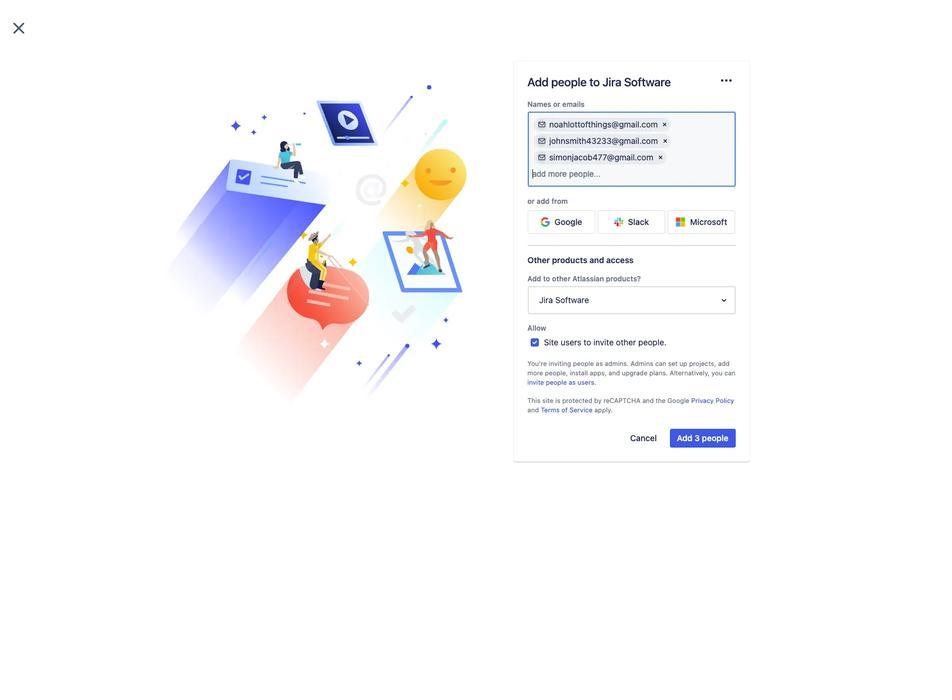 Task type: vqa. For each thing, say whether or not it's contained in the screenshot.
32
no



Task type: describe. For each thing, give the bounding box(es) containing it.
wwf-2 link
[[747, 121, 772, 133]]

other products and access
[[528, 255, 634, 265]]

privacy
[[691, 397, 714, 405]]

add for add to other atlassian products?
[[528, 275, 541, 283]]

0 horizontal spatial site
[[293, 176, 307, 186]]

add user image for noahlottofthings@gmail.com
[[537, 120, 546, 129]]

at for october 18, 2023 at 9:41 am
[[262, 333, 269, 342]]

1
[[238, 249, 241, 258]]

1 horizontal spatial peterson
[[408, 259, 437, 268]]

users.
[[578, 378, 596, 386]]

to inside refer to the parent task for inspiration sites
[[767, 322, 774, 332]]

atlassian
[[573, 275, 604, 283]]

set
[[668, 360, 678, 367]]

to inside the create a new athleisure top to go along with the turtleneck pillow sweater
[[474, 176, 482, 186]]

start date oct 23, 2023
[[202, 267, 250, 286]]

in
[[767, 397, 773, 407]]

other inside "allow site users to invite other people."
[[616, 337, 636, 347]]

the up confirm
[[776, 428, 788, 438]]

up
[[680, 360, 687, 367]]

people down people,
[[546, 378, 567, 386]]

athleisure
[[420, 176, 457, 186]]

of inside product, marketing, and design will choose a member of each team to work with a product's page
[[803, 369, 811, 379]]

layout inside the webdev, marketing, design, and product teams will work together to create a product listing layout
[[834, 258, 861, 268]]

design inside product, marketing, and design will choose a member of each team to work with a product's page
[[827, 359, 855, 369]]

and down this
[[528, 406, 539, 414]]

you're inviting people as admins. admins can set up projects, add more people, install apps, and upgrade plans. alternatively, you can invite people as users.
[[528, 360, 736, 386]]

add to other atlassian products?
[[528, 275, 641, 283]]

add user image for simonjacob477@gmail.com
[[537, 153, 546, 162]]

am for october 18, 2023 at 10:36 am
[[291, 357, 302, 366]]

0 horizontal spatial as
[[569, 378, 576, 386]]

18, for october 18, 2023 at 10:36 am
[[231, 357, 241, 366]]

microsoft
[[690, 217, 727, 227]]

feasibility
[[785, 442, 821, 452]]

silos
[[775, 397, 792, 407]]

open image
[[717, 293, 731, 307]]

team inside product, marketing, and design will choose a member of each team to work with a product's page
[[834, 369, 853, 379]]

work inside the webdev, marketing, design, and product teams will work together to create a product listing layout
[[814, 246, 836, 257]]

along
[[380, 187, 401, 197]]

project settings link
[[467, 68, 533, 89]]

2023 down october 18, 2023 at 9:41 am
[[243, 357, 260, 366]]

of inside this site is protected by recaptcha and the google privacy policy and terms of service apply.
[[562, 406, 568, 414]]

you're
[[528, 360, 547, 367]]

the inside most interesting and fitting product page will get added to the brand bible
[[830, 472, 842, 482]]

or add from
[[528, 197, 568, 206]]

a inside once a layout has been accepted by leadership, it should be added to the brand bible document
[[767, 278, 771, 288]]

add inside the 'you're inviting people as admins. admins can set up projects, add more people, install apps, and upgrade plans. alternatively, you can invite people as users.'
[[718, 360, 730, 367]]

the
[[730, 234, 747, 245]]

24 oct
[[380, 216, 404, 223]]

google inside this site is protected by recaptcha and the google privacy policy and terms of service apply.
[[668, 397, 690, 405]]

to up noahlottofthings@gmail.com
[[589, 75, 600, 89]]

more
[[528, 369, 543, 377]]

0 horizontal spatial can
[[655, 360, 666, 367]]

turtleneck
[[436, 187, 476, 197]]

to inside product, marketing, and design will choose a member of each team to work with a product's page
[[856, 369, 864, 379]]

to inside "allow site users to invite other people."
[[584, 337, 591, 347]]

a inside the webdev, marketing, design, and product teams will work together to create a product listing layout
[[761, 258, 766, 268]]

to right layouts
[[819, 428, 826, 438]]

terms
[[541, 406, 560, 414]]

products?
[[606, 275, 641, 283]]

wwf-1
[[216, 249, 241, 258]]

created
[[368, 277, 393, 284]]

start
[[202, 267, 218, 275]]

clear image for johnsmith43233@gmail.com
[[660, 136, 670, 146]]

add for add 3 people
[[677, 433, 693, 443]]

at for october 18, 2023 at 10:36 am
[[262, 357, 269, 366]]

feb
[[224, 232, 237, 240]]

invite inside "allow site users to invite other people."
[[594, 337, 614, 347]]

october 18, 2023 at 9:41 am
[[202, 333, 298, 342]]

Names or emails text field
[[532, 169, 605, 179]]

a inside the create a new athleisure top to go along with the turtleneck pillow sweater
[[395, 176, 400, 186]]

3
[[695, 433, 700, 443]]

updated 4 minutes ago
[[368, 301, 415, 319]]

been
[[814, 278, 832, 288]]

create inside "once in silos create a deck for each product layout"
[[795, 397, 818, 407]]

cancel
[[630, 433, 657, 443]]

to down other
[[543, 275, 550, 283]]

0 vertical spatial silos
[[871, 140, 901, 157]]

this
[[528, 397, 541, 405]]

29
[[214, 232, 223, 240]]

will inside product, marketing, and design will choose a member of each team to work with a product's page
[[857, 359, 870, 369]]

is
[[555, 397, 560, 405]]

0 horizontal spatial peterson
[[242, 306, 272, 314]]

a right choose
[[761, 369, 766, 379]]

will inside the webdev, marketing, design, and product teams will work together to create a product listing layout
[[797, 246, 812, 257]]

wwf-1 link
[[216, 249, 241, 259]]

and up atlassian
[[590, 255, 604, 265]]

0 vertical spatial oct
[[390, 216, 404, 223]]

to up most
[[745, 442, 752, 452]]

ago
[[403, 310, 415, 319]]

people,
[[545, 369, 568, 377]]

from
[[552, 197, 568, 206]]

0 horizontal spatial other
[[552, 275, 571, 283]]

0 vertical spatial listing
[[782, 140, 823, 157]]

each inside product, marketing, and design will choose a member of each team to work with a product's page
[[813, 369, 832, 379]]

23,
[[220, 278, 231, 286]]

noahlottofthings@gmail.com
[[549, 119, 658, 129]]

accepted
[[834, 278, 870, 288]]

4
[[368, 310, 372, 319]]

0 vertical spatial as
[[596, 360, 603, 367]]

confirm
[[754, 442, 783, 452]]

the left webdev
[[829, 428, 841, 438]]

create inside the webdev, marketing, design, and product teams will work together to create a product listing layout
[[730, 258, 758, 268]]

project settings
[[469, 73, 531, 83]]

the inside this site is protected by recaptcha and the google privacy policy and terms of service apply.
[[656, 397, 666, 405]]

2023 inside start date oct 23, 2023
[[233, 278, 250, 286]]

present the layouts to the webdev team to confirm feasibility
[[745, 428, 897, 452]]

team inside present the layouts to the webdev team to confirm feasibility
[[876, 428, 895, 438]]

create a new athleisure top to go along with the turtleneck pillow sweater
[[368, 176, 482, 209]]

highest image
[[313, 249, 322, 259]]

0 vertical spatial reporter
[[368, 246, 396, 254]]

once for once a layout has been accepted by leadership, it should be added to the brand bible document
[[745, 278, 764, 288]]

create
[[368, 176, 393, 186]]

0 vertical spatial product
[[730, 140, 779, 157]]

wwf- for 11
[[382, 231, 404, 239]]

0 horizontal spatial listing
[[234, 386, 260, 396]]

9:12
[[437, 286, 452, 295]]

wwf- for 2
[[747, 122, 768, 131]]

sites
[[745, 337, 762, 347]]

simonjacob477@gmail.com
[[549, 152, 653, 162]]

refer to the parent task for inspiration sites
[[745, 322, 889, 347]]

added inside most interesting and fitting product page will get added to the brand bible
[[794, 472, 818, 482]]

0 vertical spatial jira
[[603, 75, 621, 89]]

bible inside most interesting and fitting product page will get added to the brand bible
[[868, 472, 887, 482]]

2 vertical spatial product
[[202, 386, 232, 396]]

Search field
[[719, 7, 836, 26]]

has
[[798, 278, 811, 288]]

jira software
[[539, 295, 589, 305]]

1 vertical spatial product listing design silos
[[202, 386, 308, 396]]

leadership,
[[745, 292, 786, 302]]

24
[[380, 216, 388, 223]]

bible inside once a layout has been accepted by leadership, it should be added to the brand bible document
[[769, 306, 787, 316]]

24,
[[397, 286, 408, 295]]

alternatively,
[[670, 369, 710, 377]]

brand inside most interesting and fitting product page will get added to the brand bible
[[844, 472, 866, 482]]

people up emails
[[551, 75, 587, 89]]

terms of service link
[[541, 406, 593, 414]]

invite people as users. link
[[528, 378, 596, 386]]

other
[[528, 255, 550, 265]]

you
[[712, 369, 723, 377]]

0 horizontal spatial james peterson
[[219, 306, 272, 314]]

product inside the webdev, marketing, design, and product teams will work together to create a product listing layout
[[768, 258, 803, 268]]

wwf-2
[[747, 122, 772, 131]]

inviting
[[549, 360, 571, 367]]

page inside most interesting and fitting product page will get added to the brand bible
[[745, 472, 763, 482]]

task
[[817, 322, 833, 332]]



Task type: locate. For each thing, give the bounding box(es) containing it.
1 vertical spatial james peterson
[[219, 306, 272, 314]]

1 horizontal spatial reporter
[[368, 246, 396, 254]]

page up "once in silos create a deck for each product layout"
[[796, 378, 815, 388]]

with inside product, marketing, and design will choose a member of each team to work with a product's page
[[730, 378, 747, 388]]

people
[[551, 75, 587, 89], [573, 360, 594, 367], [546, 378, 567, 386], [702, 433, 729, 443]]

to right refer
[[767, 322, 774, 332]]

october inside created october 24, 2023 at 9:12 am
[[368, 286, 395, 295]]

product inside most interesting and fitting product page will get added to the brand bible
[[848, 458, 877, 468]]

layouts
[[790, 428, 817, 438]]

marketing, up product's
[[766, 359, 809, 369]]

once in silos create a deck for each product layout
[[745, 397, 880, 421]]

get
[[780, 472, 792, 482]]

more image
[[719, 73, 733, 88]]

2 vertical spatial will
[[765, 472, 778, 482]]

most interesting and fitting product page will get added to the brand bible
[[745, 458, 887, 482]]

at inside created october 24, 2023 at 9:12 am
[[429, 286, 435, 295]]

0 horizontal spatial will
[[765, 472, 778, 482]]

0 vertical spatial will
[[797, 246, 812, 257]]

james
[[384, 259, 406, 268], [219, 306, 240, 314]]

0 vertical spatial marketing,
[[790, 234, 837, 245]]

to down fitting
[[820, 472, 828, 482]]

james peterson up created october 24, 2023 at 9:12 am
[[384, 259, 437, 268]]

added down accepted
[[834, 292, 858, 302]]

created october 24, 2023 at 9:12 am
[[368, 277, 464, 295]]

of
[[803, 369, 811, 379], [562, 406, 568, 414]]

recaptcha
[[604, 397, 641, 405]]

1 vertical spatial or
[[528, 197, 535, 206]]

1 horizontal spatial product listing design silos
[[730, 140, 901, 157]]

1 horizontal spatial wwf-
[[382, 231, 404, 239]]

once for once in silos create a deck for each product layout
[[745, 397, 764, 407]]

upgrade
[[622, 369, 648, 377]]

1 vertical spatial clear image
[[660, 136, 670, 146]]

2023 right 24,
[[410, 286, 427, 295]]

marketing, inside product, marketing, and design will choose a member of each team to work with a product's page
[[766, 359, 809, 369]]

product right fitting
[[848, 458, 877, 468]]

as down install
[[569, 378, 576, 386]]

2 vertical spatial layout
[[776, 411, 799, 421]]

users
[[561, 337, 581, 347]]

once left in on the right bottom of page
[[745, 397, 764, 407]]

0 vertical spatial for
[[835, 322, 846, 332]]

add people to jira software dialog
[[0, 0, 942, 679]]

0 vertical spatial add
[[537, 197, 550, 206]]

plans.
[[649, 369, 668, 377]]

the webdev, marketing, design, and product teams will work together to create a product listing layout
[[730, 234, 893, 268]]

oct right 24 in the left top of the page
[[390, 216, 404, 223]]

new
[[402, 176, 418, 186]]

bible
[[769, 306, 787, 316], [868, 472, 887, 482]]

1 horizontal spatial or
[[553, 100, 560, 109]]

29 february 2024 image
[[205, 232, 214, 241]]

will
[[797, 246, 812, 257], [857, 359, 870, 369], [765, 472, 778, 482]]

1 vertical spatial october
[[202, 333, 229, 342]]

0 vertical spatial product listing design silos
[[730, 140, 901, 157]]

each
[[813, 369, 832, 379], [860, 397, 878, 407]]

1 vertical spatial product
[[730, 246, 765, 257]]

will left get
[[765, 472, 778, 482]]

each inside "once in silos create a deck for each product layout"
[[860, 397, 878, 407]]

and down admins.
[[609, 369, 620, 377]]

add user image down add user icon
[[537, 153, 546, 162]]

29 february 2024 image
[[205, 232, 214, 241]]

team up deck
[[834, 369, 853, 379]]

work inside product, marketing, and design will choose a member of each team to work with a product's page
[[866, 369, 885, 379]]

0 vertical spatial each
[[813, 369, 832, 379]]

at left 9:41
[[262, 333, 269, 342]]

product down wwf-2 link
[[730, 140, 779, 157]]

0 horizontal spatial james
[[219, 306, 240, 314]]

create down the
[[730, 258, 758, 268]]

people up install
[[573, 360, 594, 367]]

am right 9:41
[[287, 333, 298, 342]]

0 vertical spatial october
[[368, 286, 395, 295]]

google button
[[528, 211, 595, 234]]

1 vertical spatial can
[[724, 369, 736, 377]]

add inside button
[[677, 433, 693, 443]]

a down product,
[[749, 378, 754, 388]]

product inside the webdev, marketing, design, and product teams will work together to create a product listing layout
[[730, 246, 765, 257]]

0 vertical spatial create
[[730, 258, 758, 268]]

the inside once a layout has been accepted by leadership, it should be added to the brand bible document
[[870, 292, 882, 302]]

add up names
[[528, 75, 549, 89]]

page inside product, marketing, and design will choose a member of each team to work with a product's page
[[796, 378, 815, 388]]

product down october 18, 2023 at 10:36 am
[[202, 386, 232, 396]]

description
[[730, 220, 776, 230]]

admins.
[[605, 360, 629, 367]]

google down from
[[555, 217, 582, 227]]

brand down fitting
[[844, 472, 866, 482]]

0 horizontal spatial add
[[537, 197, 550, 206]]

of right member
[[803, 369, 811, 379]]

project
[[469, 73, 497, 83]]

added right get
[[794, 472, 818, 482]]

add
[[528, 75, 549, 89], [528, 275, 541, 283], [677, 433, 693, 443]]

1 vertical spatial am
[[287, 333, 298, 342]]

product down the
[[730, 246, 765, 257]]

can right you
[[724, 369, 736, 377]]

1 horizontal spatial for
[[848, 397, 858, 407]]

0 horizontal spatial product listing design silos
[[202, 386, 308, 396]]

site
[[293, 176, 307, 186], [542, 397, 554, 405]]

date
[[220, 267, 234, 275]]

11
[[404, 231, 411, 239]]

and inside the webdev, marketing, design, and product teams will work together to create a product listing layout
[[875, 234, 891, 245]]

inspiration
[[848, 322, 887, 332]]

2 once from the top
[[745, 397, 764, 407]]

names
[[528, 100, 551, 109]]

0 vertical spatial clear image
[[660, 120, 670, 129]]

people right 3
[[702, 433, 729, 443]]

by right accepted
[[872, 278, 881, 288]]

1 horizontal spatial add
[[718, 360, 730, 367]]

1 add user image from the top
[[537, 120, 546, 129]]

apps,
[[590, 369, 607, 377]]

will down inspiration
[[857, 359, 870, 369]]

1 clear image from the top
[[660, 120, 670, 129]]

october for october 18, 2023 at 9:41 am
[[202, 333, 229, 342]]

added
[[834, 292, 858, 302], [794, 472, 818, 482]]

wwf- down 24 oct at the top left of the page
[[382, 231, 404, 239]]

team right webdev
[[876, 428, 895, 438]]

as up apps,
[[596, 360, 603, 367]]

google inside button
[[555, 217, 582, 227]]

2 vertical spatial am
[[291, 357, 302, 366]]

to inside most interesting and fitting product page will get added to the brand bible
[[820, 472, 828, 482]]

am for october 18, 2023 at 9:41 am
[[287, 333, 298, 342]]

a inside "once in silos create a deck for each product layout"
[[820, 397, 825, 407]]

1 vertical spatial jira
[[539, 295, 553, 305]]

invite inside the 'you're inviting people as admins. admins can set up projects, add more people, install apps, and upgrade plans. alternatively, you can invite people as users.'
[[528, 378, 544, 386]]

can up plans.
[[655, 360, 666, 367]]

add user image
[[537, 136, 546, 146]]

1 vertical spatial will
[[857, 359, 870, 369]]

18, for october 18, 2023 at 9:41 am
[[231, 333, 241, 342]]

james down 23,
[[219, 306, 240, 314]]

the left parent at the right of the page
[[776, 322, 789, 332]]

0 horizontal spatial software
[[555, 295, 589, 305]]

once inside once a layout has been accepted by leadership, it should be added to the brand bible document
[[745, 278, 764, 288]]

0 horizontal spatial silos
[[290, 386, 308, 396]]

and inside most interesting and fitting product page will get added to the brand bible
[[808, 458, 822, 468]]

2023 inside created october 24, 2023 at 9:12 am
[[410, 286, 427, 295]]

0 vertical spatial at
[[429, 286, 435, 295]]

0 vertical spatial peterson
[[408, 259, 437, 268]]

for inside refer to the parent task for inspiration sites
[[835, 322, 846, 332]]

or left emails
[[553, 100, 560, 109]]

by up apply.
[[594, 397, 602, 405]]

by inside this site is protected by recaptcha and the google privacy policy and terms of service apply.
[[594, 397, 602, 405]]

add 3 people button
[[670, 429, 736, 448]]

0 vertical spatial by
[[872, 278, 881, 288]]

people inside add 3 people button
[[702, 433, 729, 443]]

once a layout has been accepted by leadership, it should be added to the brand bible document
[[745, 278, 884, 316]]

oct inside start date oct 23, 2023
[[205, 278, 219, 286]]

a up leadership, at the right top of page
[[767, 278, 771, 288]]

oct down start
[[205, 278, 219, 286]]

layout up it
[[773, 278, 796, 288]]

am right 9:12
[[454, 286, 464, 295]]

brand up refer
[[745, 306, 766, 316]]

1 horizontal spatial other
[[616, 337, 636, 347]]

layout inside once a layout has been accepted by leadership, it should be added to the brand bible document
[[773, 278, 796, 288]]

1 vertical spatial by
[[594, 397, 602, 405]]

add user image up add user icon
[[537, 120, 546, 129]]

go
[[368, 187, 378, 197]]

1 vertical spatial once
[[745, 397, 764, 407]]

1 horizontal spatial brand
[[844, 472, 866, 482]]

0 horizontal spatial invite
[[528, 378, 544, 386]]

1 vertical spatial work
[[866, 369, 885, 379]]

pillow
[[368, 199, 390, 209]]

layout inside "once in silos create a deck for each product layout"
[[776, 411, 799, 421]]

1 horizontal spatial added
[[834, 292, 858, 302]]

1 horizontal spatial bible
[[868, 472, 887, 482]]

reporter
[[368, 246, 396, 254], [202, 293, 230, 301]]

layout down silos
[[776, 411, 799, 421]]

to
[[589, 75, 600, 89], [474, 176, 482, 186], [878, 246, 887, 257], [543, 275, 550, 283], [860, 292, 867, 302], [767, 322, 774, 332], [584, 337, 591, 347], [856, 369, 864, 379], [819, 428, 826, 438], [745, 442, 752, 452], [820, 472, 828, 482]]

2 18, from the top
[[231, 357, 241, 366]]

slack button
[[598, 211, 665, 234]]

product down teams
[[768, 258, 803, 268]]

create right silos
[[795, 397, 818, 407]]

wwf-11
[[382, 231, 411, 239]]

0 vertical spatial james
[[384, 259, 406, 268]]

invite
[[594, 337, 614, 347], [528, 378, 544, 386]]

1 vertical spatial reporter
[[202, 293, 230, 301]]

allow site users to invite other people.
[[528, 324, 667, 347]]

0 vertical spatial page
[[796, 378, 815, 388]]

1 horizontal spatial software
[[624, 75, 671, 89]]

0 horizontal spatial added
[[794, 472, 818, 482]]

or left from
[[528, 197, 535, 206]]

2 vertical spatial october
[[202, 357, 229, 366]]

1 horizontal spatial site
[[542, 397, 554, 405]]

should
[[795, 292, 820, 302]]

1 horizontal spatial silos
[[871, 140, 901, 157]]

product's
[[756, 378, 794, 388]]

the left weary
[[231, 176, 243, 186]]

add for add people to jira software
[[528, 75, 549, 89]]

0 horizontal spatial page
[[745, 472, 763, 482]]

work up listing
[[814, 246, 836, 257]]

to right 'top'
[[474, 176, 482, 186]]

invite up admins.
[[594, 337, 614, 347]]

or
[[553, 100, 560, 109], [528, 197, 535, 206]]

admins
[[631, 360, 653, 367]]

updated
[[368, 301, 395, 308]]

0 horizontal spatial for
[[835, 322, 846, 332]]

once
[[745, 278, 764, 288], [745, 397, 764, 407]]

to right users
[[584, 337, 591, 347]]

product,
[[730, 359, 764, 369]]

for right deck
[[848, 397, 858, 407]]

1 horizontal spatial page
[[796, 378, 815, 388]]

access
[[606, 255, 634, 265]]

added inside once a layout has been accepted by leadership, it should be added to the brand bible document
[[834, 292, 858, 302]]

1 vertical spatial silos
[[290, 386, 308, 396]]

2 clear image from the top
[[660, 136, 670, 146]]

with down new
[[403, 187, 419, 197]]

with inside the create a new athleisure top to go along with the turtleneck pillow sweater
[[403, 187, 419, 197]]

product listing design silos down the '2' in the top right of the page
[[730, 140, 901, 157]]

0 vertical spatial add
[[528, 75, 549, 89]]

drawer illustration image
[[147, 85, 466, 415]]

a left new
[[395, 176, 400, 186]]

document
[[789, 306, 827, 316]]

reporter up james peterson icon
[[368, 246, 396, 254]]

1 horizontal spatial will
[[797, 246, 812, 257]]

and right recaptcha
[[642, 397, 654, 405]]

wwf- up attach "image"
[[747, 122, 768, 131]]

29 feb
[[214, 232, 237, 240]]

site inside this site is protected by recaptcha and the google privacy policy and terms of service apply.
[[542, 397, 554, 405]]

0 horizontal spatial or
[[528, 197, 535, 206]]

james peterson image
[[326, 247, 340, 261], [203, 303, 217, 317], [160, 351, 174, 365], [326, 440, 340, 454], [160, 528, 174, 542]]

invite down more on the right of page
[[528, 378, 544, 386]]

create
[[730, 258, 758, 268], [795, 397, 818, 407]]

1 vertical spatial marketing,
[[766, 359, 809, 369]]

jira up noahlottofthings@gmail.com
[[603, 75, 621, 89]]

0 vertical spatial layout
[[834, 258, 861, 268]]

add user image
[[537, 120, 546, 129], [537, 153, 546, 162]]

for right task
[[835, 322, 846, 332]]

1 vertical spatial bible
[[868, 472, 887, 482]]

fitting
[[824, 458, 846, 468]]

0 horizontal spatial work
[[814, 246, 836, 257]]

each up deck
[[813, 369, 832, 379]]

the inside the create a new athleisure top to go along with the turtleneck pillow sweater
[[421, 187, 433, 197]]

0 horizontal spatial brand
[[745, 306, 766, 316]]

am inside created october 24, 2023 at 9:12 am
[[454, 286, 464, 295]]

add up you
[[718, 360, 730, 367]]

2 add user image from the top
[[537, 153, 546, 162]]

wwf- inside 'link'
[[382, 231, 404, 239]]

a down webdev, at the top
[[761, 258, 766, 268]]

banner
[[0, 0, 942, 33]]

will up listing
[[797, 246, 812, 257]]

layout down together
[[834, 258, 861, 268]]

and inside product, marketing, and design will choose a member of each team to work with a product's page
[[811, 359, 825, 369]]

october up october 18, 2023 at 10:36 am
[[202, 333, 229, 342]]

1 vertical spatial with
[[730, 378, 747, 388]]

1 horizontal spatial with
[[730, 378, 747, 388]]

wwf- for 1
[[216, 249, 238, 258]]

for
[[835, 322, 846, 332], [848, 397, 858, 407]]

1 vertical spatial layout
[[773, 278, 796, 288]]

most
[[745, 458, 763, 468]]

2 vertical spatial at
[[262, 357, 269, 366]]

0 vertical spatial with
[[403, 187, 419, 197]]

am right 10:36
[[291, 357, 302, 366]]

marketing, inside the webdev, marketing, design, and product teams will work together to create a product listing layout
[[790, 234, 837, 245]]

sweater
[[392, 199, 423, 209]]

october
[[368, 286, 395, 295], [202, 333, 229, 342], [202, 357, 229, 366]]

october for october 18, 2023 at 10:36 am
[[202, 357, 229, 366]]

google left privacy
[[668, 397, 690, 405]]

clear image for noahlottofthings@gmail.com
[[660, 120, 670, 129]]

product inside "once in silos create a deck for each product layout"
[[745, 411, 774, 421]]

of right terms
[[562, 406, 568, 414]]

1 horizontal spatial google
[[668, 397, 690, 405]]

0 horizontal spatial by
[[594, 397, 602, 405]]

marketing, up listing
[[790, 234, 837, 245]]

settings
[[499, 73, 531, 83]]

it
[[788, 292, 793, 302]]

with down product,
[[730, 378, 747, 388]]

create column image
[[528, 140, 543, 155]]

layout
[[834, 258, 861, 268], [773, 278, 796, 288], [776, 411, 799, 421]]

18, up october 18, 2023 at 10:36 am
[[231, 333, 241, 342]]

1 vertical spatial team
[[876, 428, 895, 438]]

minutes
[[374, 310, 401, 319]]

and right design,
[[875, 234, 891, 245]]

webdev,
[[749, 234, 787, 245]]

james peterson
[[384, 259, 437, 268], [219, 306, 272, 314]]

emails
[[562, 100, 585, 109]]

1 18, from the top
[[231, 333, 241, 342]]

0 horizontal spatial reporter
[[202, 293, 230, 301]]

0 vertical spatial software
[[624, 75, 671, 89]]

by
[[872, 278, 881, 288], [594, 397, 602, 405]]

brand
[[745, 306, 766, 316], [844, 472, 866, 482]]

and down refer to the parent task for inspiration sites
[[811, 359, 825, 369]]

clear image
[[656, 153, 665, 162]]

wwf- up date
[[216, 249, 238, 258]]

to right together
[[878, 246, 887, 257]]

details element
[[730, 576, 907, 604]]

october down the created
[[368, 286, 395, 295]]

0 vertical spatial google
[[555, 217, 582, 227]]

site up terms
[[542, 397, 554, 405]]

by inside once a layout has been accepted by leadership, it should be added to the brand bible document
[[872, 278, 881, 288]]

october 18, 2023 at 10:36 am
[[202, 357, 302, 366]]

once inside "once in silos create a deck for each product layout"
[[745, 397, 764, 407]]

0 horizontal spatial google
[[555, 217, 582, 227]]

page
[[796, 378, 815, 388], [745, 472, 763, 482]]

1 once from the top
[[745, 278, 764, 288]]

other up admins.
[[616, 337, 636, 347]]

9:41
[[271, 333, 285, 342]]

0 vertical spatial team
[[834, 369, 853, 379]]

and inside the 'you're inviting people as admins. admins can set up projects, add more people, install apps, and upgrade plans. alternatively, you can invite people as users.'
[[609, 369, 620, 377]]

1 horizontal spatial can
[[724, 369, 736, 377]]

james peterson image
[[369, 256, 383, 270]]

1 horizontal spatial invite
[[594, 337, 614, 347]]

0 horizontal spatial with
[[403, 187, 419, 197]]

2 horizontal spatial wwf-
[[747, 122, 768, 131]]

1 vertical spatial site
[[542, 397, 554, 405]]

1 vertical spatial other
[[616, 337, 636, 347]]

task image
[[202, 249, 212, 259]]

this site is protected by recaptcha and the google privacy policy and terms of service apply.
[[528, 397, 734, 414]]

1 vertical spatial 18,
[[231, 357, 241, 366]]

people.
[[638, 337, 667, 347]]

2 vertical spatial product
[[848, 458, 877, 468]]

will inside most interesting and fitting product page will get added to the brand bible
[[765, 472, 778, 482]]

add down other
[[528, 275, 541, 283]]

0 vertical spatial product
[[768, 258, 803, 268]]

the inside refer to the parent task for inspiration sites
[[776, 322, 789, 332]]

0 vertical spatial work
[[814, 246, 836, 257]]

product listing design silos down october 18, 2023 at 10:36 am
[[202, 386, 308, 396]]

1 vertical spatial added
[[794, 472, 818, 482]]

each up webdev
[[860, 397, 878, 407]]

2
[[768, 122, 772, 131]]

1 horizontal spatial james peterson
[[384, 259, 437, 268]]

clear image
[[660, 120, 670, 129], [660, 136, 670, 146]]

2023 right 23,
[[233, 278, 250, 286]]

the down athleisure
[[421, 187, 433, 197]]

product listing design silos
[[730, 140, 901, 157], [202, 386, 308, 396]]

once up leadership, at the right top of page
[[745, 278, 764, 288]]

jira up the allow
[[539, 295, 553, 305]]

attach image
[[733, 166, 747, 180]]

0 vertical spatial am
[[454, 286, 464, 295]]

1 horizontal spatial team
[[876, 428, 895, 438]]

2 horizontal spatial will
[[857, 359, 870, 369]]

1 horizontal spatial james
[[384, 259, 406, 268]]

to inside once a layout has been accepted by leadership, it should be added to the brand bible document
[[860, 292, 867, 302]]

1 vertical spatial each
[[860, 397, 878, 407]]

1 horizontal spatial jira
[[603, 75, 621, 89]]

privacy policy link
[[691, 397, 734, 405]]

2023 up october 18, 2023 at 10:36 am
[[243, 333, 260, 342]]

at left 10:36
[[262, 357, 269, 366]]

Add a comment… field
[[759, 619, 907, 643]]

site
[[544, 337, 559, 347]]

listing
[[805, 258, 832, 268]]

for inside "once in silos create a deck for each product layout"
[[848, 397, 858, 407]]

brand inside once a layout has been accepted by leadership, it should be added to the brand bible document
[[745, 306, 766, 316]]

24 october 2023 image
[[370, 215, 380, 225], [370, 215, 380, 225]]

names or emails
[[528, 100, 585, 109]]

add people to jira software
[[528, 75, 671, 89]]

to inside the webdev, marketing, design, and product teams will work together to create a product listing layout
[[878, 246, 887, 257]]

the down plans.
[[656, 397, 666, 405]]

0 horizontal spatial create
[[730, 258, 758, 268]]



